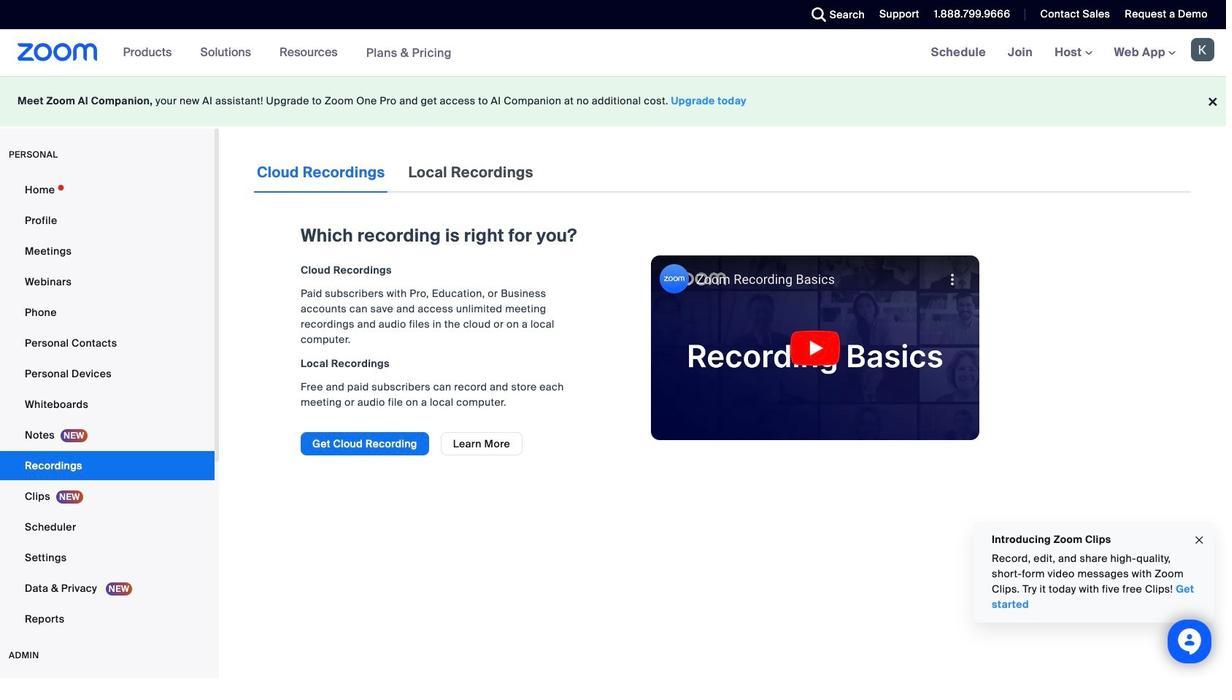 Task type: locate. For each thing, give the bounding box(es) containing it.
personal menu menu
[[0, 175, 215, 635]]

tab
[[254, 152, 388, 193], [405, 152, 536, 193]]

0 horizontal spatial tab
[[254, 152, 388, 193]]

zoom logo image
[[18, 43, 98, 61]]

tabs of recording tab list
[[254, 152, 536, 193]]

1 horizontal spatial tab
[[405, 152, 536, 193]]

banner
[[0, 29, 1226, 77]]

footer
[[0, 76, 1226, 126]]



Task type: describe. For each thing, give the bounding box(es) containing it.
1 tab from the left
[[254, 152, 388, 193]]

product information navigation
[[112, 29, 463, 77]]

close image
[[1194, 532, 1205, 549]]

main content element
[[254, 152, 1191, 470]]

profile picture image
[[1191, 38, 1215, 61]]

2 tab from the left
[[405, 152, 536, 193]]

meetings navigation
[[920, 29, 1226, 77]]



Task type: vqa. For each thing, say whether or not it's contained in the screenshot.
window new icon
no



